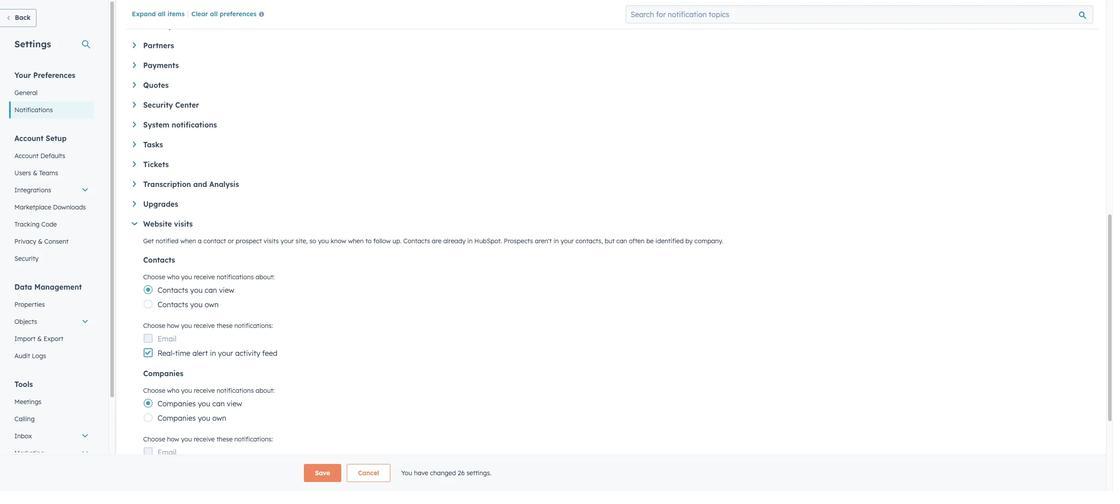 Task type: vqa. For each thing, say whether or not it's contained in the screenshot.
queue related to Task queue name
no



Task type: locate. For each thing, give the bounding box(es) containing it.
1 vertical spatial these
[[217, 435, 233, 443]]

email up real- at the left bottom
[[158, 334, 177, 343]]

choose down get
[[143, 273, 165, 281]]

prospect
[[236, 237, 262, 245]]

0 horizontal spatial visits
[[174, 219, 193, 228]]

account setup
[[14, 134, 67, 143]]

all left items
[[158, 10, 166, 18]]

your left contacts,
[[561, 237, 574, 245]]

companies up companies you own
[[158, 399, 196, 408]]

security up system
[[143, 100, 173, 109]]

receive down companies you own
[[194, 435, 215, 443]]

contacts for contacts you own
[[158, 300, 188, 309]]

0 vertical spatial can
[[617, 237, 628, 245]]

activity
[[235, 349, 260, 358]]

when left to
[[348, 237, 364, 245]]

about: down "prospect"
[[256, 273, 275, 281]]

1 all from the left
[[158, 10, 166, 18]]

2 vertical spatial &
[[37, 335, 42, 343]]

contacts
[[404, 237, 430, 245], [143, 255, 175, 264], [158, 286, 188, 295], [158, 300, 188, 309]]

choose who you receive notifications about: up "companies you can view"
[[143, 387, 275, 395]]

caret image left "website"
[[132, 222, 137, 225]]

data
[[14, 282, 32, 291]]

1 horizontal spatial when
[[348, 237, 364, 245]]

already
[[443, 237, 466, 245]]

1 vertical spatial &
[[38, 237, 43, 246]]

can for contacts you can view
[[205, 286, 217, 295]]

system notifications
[[143, 120, 217, 129]]

account defaults
[[14, 152, 65, 160]]

2 email from the top
[[158, 448, 177, 457]]

who up contacts you can view
[[167, 273, 179, 281]]

your
[[14, 71, 31, 80]]

1 horizontal spatial all
[[210, 10, 218, 18]]

you down "companies you can view"
[[198, 414, 210, 423]]

0 vertical spatial &
[[33, 169, 37, 177]]

2 these from the top
[[217, 435, 233, 443]]

you right so
[[318, 237, 329, 245]]

caret image left security center
[[133, 102, 136, 108]]

these down companies you own
[[217, 435, 233, 443]]

caret image left payments
[[133, 62, 136, 68]]

0 vertical spatial how
[[167, 322, 179, 330]]

receive up "companies you can view"
[[194, 387, 215, 395]]

receive up contacts you can view
[[194, 273, 215, 281]]

1 choose who you receive notifications about: from the top
[[143, 273, 275, 281]]

0 vertical spatial about:
[[256, 273, 275, 281]]

email for contacts you own
[[158, 334, 177, 343]]

caret image inside system notifications dropdown button
[[133, 122, 136, 127]]

0 vertical spatial account
[[14, 134, 44, 143]]

company.
[[695, 237, 724, 245]]

logs
[[32, 352, 46, 360]]

2 caret image from the top
[[133, 102, 136, 108]]

1 these from the top
[[217, 322, 233, 330]]

about:
[[256, 273, 275, 281], [256, 387, 275, 395]]

audit logs link
[[9, 347, 94, 364]]

0 vertical spatial choose who you receive notifications about:
[[143, 273, 275, 281]]

companies down real- at the left bottom
[[143, 369, 183, 378]]

1 vertical spatial who
[[167, 387, 179, 395]]

caret image left the partners
[[133, 42, 136, 48]]

caret image inside partners dropdown button
[[133, 42, 136, 48]]

how down contacts you own at the bottom left of the page
[[167, 322, 179, 330]]

& left export
[[37, 335, 42, 343]]

account up users
[[14, 152, 39, 160]]

notifications for contacts
[[217, 273, 254, 281]]

email down companies you own
[[158, 448, 177, 457]]

meetings
[[14, 398, 41, 406]]

who for companies
[[167, 387, 179, 395]]

caret image left quotes
[[133, 82, 136, 88]]

notifications down center
[[172, 120, 217, 129]]

security inside account setup element
[[14, 255, 39, 263]]

quotes
[[143, 81, 169, 90]]

marketplace down 'integrations' on the left of page
[[14, 203, 51, 211]]

how down companies you own
[[167, 435, 179, 443]]

1 vertical spatial companies
[[158, 399, 196, 408]]

data management element
[[9, 282, 94, 364]]

1 about: from the top
[[256, 273, 275, 281]]

notifications up "companies you can view"
[[217, 387, 254, 395]]

choose who you receive notifications about: up contacts you can view
[[143, 273, 275, 281]]

0 vertical spatial own
[[205, 300, 219, 309]]

marketplace inside 'link'
[[14, 203, 51, 211]]

your
[[281, 237, 294, 245], [561, 237, 574, 245], [218, 349, 233, 358]]

caret image inside tickets dropdown button
[[133, 161, 136, 167]]

& inside "data management" element
[[37, 335, 42, 343]]

1 vertical spatial notifications
[[217, 273, 254, 281]]

companies down "companies you can view"
[[158, 414, 196, 423]]

in right 'already'
[[468, 237, 473, 245]]

marketplace downloads
[[14, 203, 86, 211]]

but
[[605, 237, 615, 245]]

caret image left tasks
[[133, 141, 136, 147]]

by
[[686, 237, 693, 245]]

can up contacts you own at the bottom left of the page
[[205, 286, 217, 295]]

1 vertical spatial choose who you receive notifications about:
[[143, 387, 275, 395]]

caret image for website visits
[[132, 222, 137, 225]]

can right but
[[617, 237, 628, 245]]

0 vertical spatial choose how you receive these notifications:
[[143, 322, 273, 330]]

notifications for companies
[[217, 387, 254, 395]]

these for companies you own
[[217, 435, 233, 443]]

1 caret image from the top
[[133, 42, 136, 48]]

0 vertical spatial security
[[143, 100, 173, 109]]

caret image inside payments dropdown button
[[133, 62, 136, 68]]

security down privacy
[[14, 255, 39, 263]]

who up "companies you can view"
[[167, 387, 179, 395]]

0 vertical spatial email
[[158, 334, 177, 343]]

1 vertical spatial can
[[205, 286, 217, 295]]

1 vertical spatial account
[[14, 152, 39, 160]]

caret image
[[133, 42, 136, 48], [133, 102, 136, 108], [133, 141, 136, 147], [133, 201, 136, 207]]

about: down feed
[[256, 387, 275, 395]]

when left a
[[180, 237, 196, 245]]

1 vertical spatial notifications:
[[234, 435, 273, 443]]

upgrades
[[143, 200, 178, 209]]

choose down real- at the left bottom
[[143, 387, 165, 395]]

account defaults link
[[9, 147, 94, 164]]

tickets button
[[133, 160, 1091, 169]]

security
[[143, 100, 173, 109], [14, 255, 39, 263]]

preferences
[[33, 71, 75, 80]]

feed
[[262, 349, 278, 358]]

your preferences element
[[9, 70, 94, 118]]

save
[[315, 469, 330, 477]]

2 account from the top
[[14, 152, 39, 160]]

0 horizontal spatial in
[[210, 349, 216, 358]]

be
[[647, 237, 654, 245]]

1 vertical spatial own
[[212, 414, 226, 423]]

0 vertical spatial marketplace
[[143, 21, 188, 30]]

1 vertical spatial security
[[14, 255, 39, 263]]

1 receive from the top
[[194, 273, 215, 281]]

caret image for partners
[[133, 42, 136, 48]]

receive down contacts you own at the bottom left of the page
[[194, 322, 215, 330]]

1 vertical spatial view
[[227, 399, 242, 408]]

caret image inside tasks dropdown button
[[133, 141, 136, 147]]

privacy & consent
[[14, 237, 69, 246]]

view for companies you can view
[[227, 399, 242, 408]]

all inside "clear all preferences" button
[[210, 10, 218, 18]]

1 horizontal spatial marketplace
[[143, 21, 188, 30]]

website
[[143, 219, 172, 228]]

caret image inside quotes dropdown button
[[133, 82, 136, 88]]

caret image left system
[[133, 122, 136, 127]]

contacts for contacts you can view
[[158, 286, 188, 295]]

your left activity
[[218, 349, 233, 358]]

get
[[143, 237, 154, 245]]

2 how from the top
[[167, 435, 179, 443]]

you up "companies you can view"
[[181, 387, 192, 395]]

account
[[14, 134, 44, 143], [14, 152, 39, 160]]

2 choose who you receive notifications about: from the top
[[143, 387, 275, 395]]

choose
[[143, 273, 165, 281], [143, 322, 165, 330], [143, 387, 165, 395], [143, 435, 165, 443]]

& for export
[[37, 335, 42, 343]]

caret image inside security center dropdown button
[[133, 102, 136, 108]]

own for companies you own
[[212, 414, 226, 423]]

about: for contacts you can view
[[256, 273, 275, 281]]

tasks button
[[133, 140, 1091, 149]]

caret image inside upgrades dropdown button
[[133, 201, 136, 207]]

2 choose how you receive these notifications: from the top
[[143, 435, 273, 443]]

0 vertical spatial view
[[219, 286, 234, 295]]

inbox button
[[9, 428, 94, 445]]

companies for companies you own
[[158, 414, 196, 423]]

save button
[[304, 464, 342, 482]]

you
[[318, 237, 329, 245], [181, 273, 192, 281], [190, 286, 203, 295], [190, 300, 203, 309], [181, 322, 192, 330], [181, 387, 192, 395], [198, 399, 210, 408], [198, 414, 210, 423], [181, 435, 192, 443]]

2 vertical spatial companies
[[158, 414, 196, 423]]

clear all preferences
[[191, 10, 257, 18]]

privacy & consent link
[[9, 233, 94, 250]]

1 choose how you receive these notifications: from the top
[[143, 322, 273, 330]]

quotes button
[[133, 81, 1091, 90]]

in right aren't
[[554, 237, 559, 245]]

in right the alert
[[210, 349, 216, 358]]

caret image
[[133, 62, 136, 68], [133, 82, 136, 88], [133, 122, 136, 127], [133, 161, 136, 167], [133, 181, 136, 187], [132, 222, 137, 225]]

up.
[[393, 237, 402, 245]]

choose how you receive these notifications: for contacts you own
[[143, 322, 273, 330]]

3 receive from the top
[[194, 387, 215, 395]]

upgrades button
[[133, 200, 1091, 209]]

follow
[[374, 237, 391, 245]]

own
[[205, 300, 219, 309], [212, 414, 226, 423]]

& for consent
[[38, 237, 43, 246]]

0 horizontal spatial security
[[14, 255, 39, 263]]

marketplace down expand all items
[[143, 21, 188, 30]]

4 receive from the top
[[194, 435, 215, 443]]

choose how you receive these notifications: down companies you own
[[143, 435, 273, 443]]

in
[[468, 237, 473, 245], [554, 237, 559, 245], [210, 349, 216, 358]]

are
[[432, 237, 442, 245]]

1 vertical spatial how
[[167, 435, 179, 443]]

notifications: for contacts you can view
[[234, 322, 273, 330]]

2 vertical spatial notifications
[[217, 387, 254, 395]]

4 caret image from the top
[[133, 201, 136, 207]]

2 about: from the top
[[256, 387, 275, 395]]

site,
[[296, 237, 308, 245]]

contacts up contacts you own at the bottom left of the page
[[158, 286, 188, 295]]

clear
[[191, 10, 208, 18]]

1 notifications: from the top
[[234, 322, 273, 330]]

contacts down notified
[[143, 255, 175, 264]]

1 vertical spatial marketplace
[[14, 203, 51, 211]]

visits up notified
[[174, 219, 193, 228]]

2 horizontal spatial your
[[561, 237, 574, 245]]

import
[[14, 335, 36, 343]]

1 email from the top
[[158, 334, 177, 343]]

settings
[[14, 38, 51, 50]]

account up the account defaults
[[14, 134, 44, 143]]

contacts,
[[576, 237, 603, 245]]

1 horizontal spatial visits
[[264, 237, 279, 245]]

& right users
[[33, 169, 37, 177]]

choose down companies you own
[[143, 435, 165, 443]]

caret image left upgrades
[[133, 201, 136, 207]]

0 horizontal spatial all
[[158, 10, 166, 18]]

1 how from the top
[[167, 322, 179, 330]]

own down "companies you can view"
[[212, 414, 226, 423]]

caret image left "transcription"
[[133, 181, 136, 187]]

tracking code
[[14, 220, 57, 228]]

cancel button
[[347, 464, 391, 482]]

notifications down or
[[217, 273, 254, 281]]

choose up real- at the left bottom
[[143, 322, 165, 330]]

1 vertical spatial email
[[158, 448, 177, 457]]

these up the real-time alert in your activity feed
[[217, 322, 233, 330]]

email for companies you own
[[158, 448, 177, 457]]

visits right "prospect"
[[264, 237, 279, 245]]

caret image inside transcription and analysis dropdown button
[[133, 181, 136, 187]]

2 all from the left
[[210, 10, 218, 18]]

2 vertical spatial can
[[212, 399, 225, 408]]

1 horizontal spatial security
[[143, 100, 173, 109]]

choose how you receive these notifications: up the alert
[[143, 322, 273, 330]]

caret image inside website visits dropdown button
[[132, 222, 137, 225]]

1 vertical spatial choose how you receive these notifications:
[[143, 435, 273, 443]]

partners button
[[133, 41, 1091, 50]]

expand all items
[[132, 10, 185, 18]]

0 vertical spatial who
[[167, 273, 179, 281]]

payments button
[[133, 61, 1091, 70]]

0 horizontal spatial your
[[218, 349, 233, 358]]

all for clear
[[210, 10, 218, 18]]

1 horizontal spatial in
[[468, 237, 473, 245]]

users & teams link
[[9, 164, 94, 182]]

& right privacy
[[38, 237, 43, 246]]

0 horizontal spatial when
[[180, 237, 196, 245]]

all right clear
[[210, 10, 218, 18]]

0 vertical spatial notifications:
[[234, 322, 273, 330]]

0 horizontal spatial marketplace
[[14, 203, 51, 211]]

choose who you receive notifications about:
[[143, 273, 275, 281], [143, 387, 275, 395]]

can up companies you own
[[212, 399, 225, 408]]

2 who from the top
[[167, 387, 179, 395]]

2 notifications: from the top
[[234, 435, 273, 443]]

1 who from the top
[[167, 273, 179, 281]]

0 vertical spatial these
[[217, 322, 233, 330]]

3 caret image from the top
[[133, 141, 136, 147]]

caret image left tickets
[[133, 161, 136, 167]]

contacts down contacts you can view
[[158, 300, 188, 309]]

4 choose from the top
[[143, 435, 165, 443]]

your left site,
[[281, 237, 294, 245]]

objects
[[14, 318, 37, 326]]

1 account from the top
[[14, 134, 44, 143]]

so
[[310, 237, 316, 245]]

choose how you receive these notifications:
[[143, 322, 273, 330], [143, 435, 273, 443]]

hubspot.
[[475, 237, 502, 245]]

own down contacts you can view
[[205, 300, 219, 309]]

1 vertical spatial about:
[[256, 387, 275, 395]]

all
[[158, 10, 166, 18], [210, 10, 218, 18]]

caret image for security center
[[133, 102, 136, 108]]

caret image for tickets
[[133, 161, 136, 167]]



Task type: describe. For each thing, give the bounding box(es) containing it.
marketplace for marketplace
[[143, 21, 188, 30]]

you
[[401, 469, 412, 477]]

integrations
[[14, 186, 51, 194]]

1 when from the left
[[180, 237, 196, 245]]

you have changed 26 settings.
[[401, 469, 492, 477]]

website visits
[[143, 219, 193, 228]]

know
[[331, 237, 346, 245]]

tools
[[14, 380, 33, 389]]

management
[[34, 282, 82, 291]]

to
[[366, 237, 372, 245]]

consent
[[44, 237, 69, 246]]

caret image for system notifications
[[133, 122, 136, 127]]

real-
[[158, 349, 175, 358]]

inbox
[[14, 432, 32, 440]]

companies for companies you can view
[[158, 399, 196, 408]]

clear all preferences button
[[191, 9, 268, 20]]

caret image for quotes
[[133, 82, 136, 88]]

security for security center
[[143, 100, 173, 109]]

tracking
[[14, 220, 40, 228]]

back link
[[0, 9, 36, 27]]

0 vertical spatial visits
[[174, 219, 193, 228]]

contacts right up.
[[404, 237, 430, 245]]

objects button
[[9, 313, 94, 330]]

aren't
[[535, 237, 552, 245]]

notifications link
[[9, 101, 94, 118]]

often
[[629, 237, 645, 245]]

account for account setup
[[14, 134, 44, 143]]

defaults
[[40, 152, 65, 160]]

1 vertical spatial visits
[[264, 237, 279, 245]]

security for security
[[14, 255, 39, 263]]

users & teams
[[14, 169, 58, 177]]

contact
[[204, 237, 226, 245]]

back
[[15, 14, 31, 22]]

prospects
[[504, 237, 533, 245]]

you up contacts you can view
[[181, 273, 192, 281]]

you up contacts you own at the bottom left of the page
[[190, 286, 203, 295]]

1 choose from the top
[[143, 273, 165, 281]]

payments
[[143, 61, 179, 70]]

notified
[[156, 237, 179, 245]]

analysis
[[209, 180, 239, 189]]

real-time alert in your activity feed
[[158, 349, 278, 358]]

1 horizontal spatial your
[[281, 237, 294, 245]]

2 when from the left
[[348, 237, 364, 245]]

expand all items button
[[132, 10, 185, 18]]

about: for companies you can view
[[256, 387, 275, 395]]

caret image for upgrades
[[133, 201, 136, 207]]

notifications: for companies you can view
[[234, 435, 273, 443]]

choose who you receive notifications about: for contacts
[[143, 273, 275, 281]]

items
[[168, 10, 185, 18]]

companies you own
[[158, 414, 226, 423]]

changed
[[430, 469, 456, 477]]

tasks
[[143, 140, 163, 149]]

you down contacts you own at the bottom left of the page
[[181, 322, 192, 330]]

you down contacts you can view
[[190, 300, 203, 309]]

contacts you own
[[158, 300, 219, 309]]

who for contacts
[[167, 273, 179, 281]]

teams
[[39, 169, 58, 177]]

view for contacts you can view
[[219, 286, 234, 295]]

marketplace for marketplace downloads
[[14, 203, 51, 211]]

caret image for transcription and analysis
[[133, 181, 136, 187]]

Search for notification topics search field
[[626, 5, 1094, 23]]

account for account defaults
[[14, 152, 39, 160]]

alert
[[192, 349, 208, 358]]

partners
[[143, 41, 174, 50]]

transcription and analysis button
[[133, 180, 1091, 189]]

expand
[[132, 10, 156, 18]]

downloads
[[53, 203, 86, 211]]

import & export
[[14, 335, 63, 343]]

your preferences
[[14, 71, 75, 80]]

data management
[[14, 282, 82, 291]]

how for companies
[[167, 435, 179, 443]]

2 horizontal spatial in
[[554, 237, 559, 245]]

tracking code link
[[9, 216, 94, 233]]

meetings link
[[9, 393, 94, 410]]

0 vertical spatial notifications
[[172, 120, 217, 129]]

properties
[[14, 300, 45, 309]]

identified
[[656, 237, 684, 245]]

own for contacts you own
[[205, 300, 219, 309]]

contacts for contacts
[[143, 255, 175, 264]]

caret image for tasks
[[133, 141, 136, 147]]

notifications
[[14, 106, 53, 114]]

security link
[[9, 250, 94, 267]]

website visits button
[[131, 219, 1091, 228]]

caret image for payments
[[133, 62, 136, 68]]

general
[[14, 89, 38, 97]]

audit
[[14, 352, 30, 360]]

choose how you receive these notifications: for companies you own
[[143, 435, 273, 443]]

& for teams
[[33, 169, 37, 177]]

cancel
[[358, 469, 379, 477]]

26
[[458, 469, 465, 477]]

marketplace button
[[133, 21, 1091, 30]]

and
[[193, 180, 207, 189]]

0 vertical spatial companies
[[143, 369, 183, 378]]

security center
[[143, 100, 199, 109]]

how for contacts
[[167, 322, 179, 330]]

setup
[[46, 134, 67, 143]]

calling link
[[9, 410, 94, 428]]

integrations button
[[9, 182, 94, 199]]

choose who you receive notifications about: for companies
[[143, 387, 275, 395]]

you up companies you own
[[198, 399, 210, 408]]

all for expand
[[158, 10, 166, 18]]

a
[[198, 237, 202, 245]]

2 receive from the top
[[194, 322, 215, 330]]

companies you can view
[[158, 399, 242, 408]]

can for companies you can view
[[212, 399, 225, 408]]

system notifications button
[[133, 120, 1091, 129]]

import & export link
[[9, 330, 94, 347]]

2 choose from the top
[[143, 322, 165, 330]]

transcription
[[143, 180, 191, 189]]

account setup element
[[9, 133, 94, 267]]

3 choose from the top
[[143, 387, 165, 395]]

marketing
[[14, 449, 44, 457]]

marketing button
[[9, 445, 94, 462]]

settings.
[[467, 469, 492, 477]]

transcription and analysis
[[143, 180, 239, 189]]

calling
[[14, 415, 35, 423]]

get notified when a contact or prospect visits your site, so you know when to follow up. contacts are already in hubspot. prospects aren't in your contacts, but can often be identified by company.
[[143, 237, 724, 245]]

these for contacts you own
[[217, 322, 233, 330]]

tools element
[[9, 379, 94, 491]]

or
[[228, 237, 234, 245]]

you down companies you own
[[181, 435, 192, 443]]

export
[[44, 335, 63, 343]]



